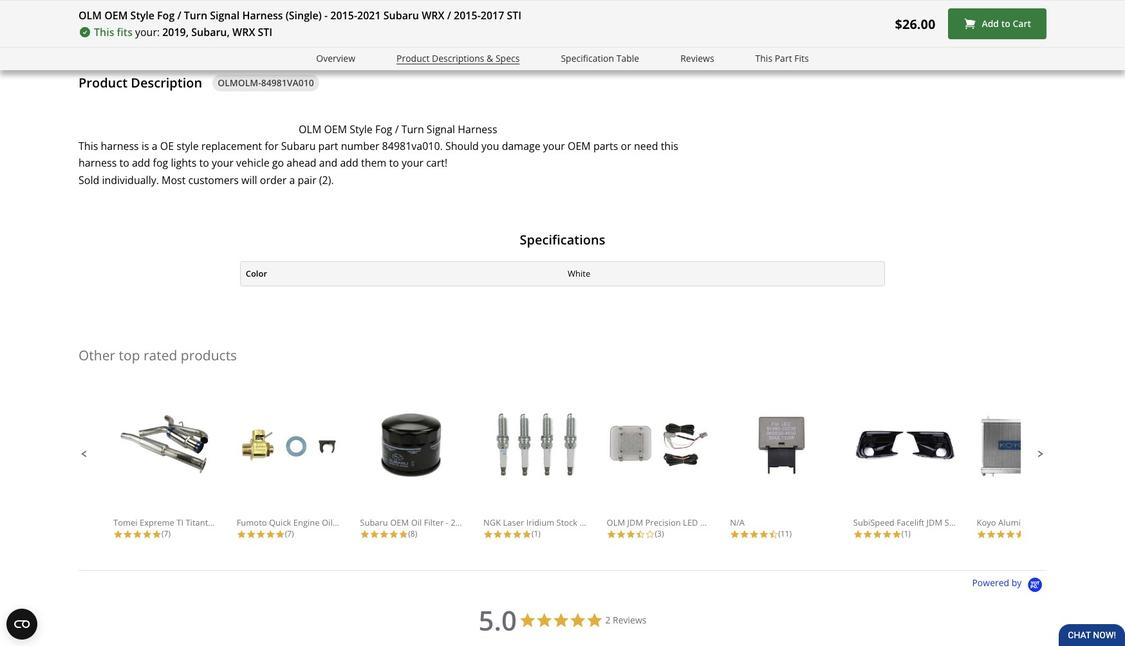 Task type: describe. For each thing, give the bounding box(es) containing it.
14 star image from the left
[[873, 530, 882, 539]]

or
[[621, 139, 631, 153]]

product for product description
[[79, 74, 128, 91]]

titantium
[[186, 517, 223, 528]]

back...
[[241, 517, 266, 528]]

0 horizontal spatial -
[[324, 8, 328, 23]]

koyo
[[977, 517, 996, 528]]

for
[[265, 139, 279, 153]]

11 star image from the left
[[512, 530, 522, 539]]

2
[[605, 614, 611, 626]]

fog for 2015-
[[157, 8, 175, 23]]

13 star image from the left
[[740, 530, 749, 539]]

2024...
[[473, 517, 498, 528]]

oe
[[160, 139, 174, 153]]

empty star image
[[645, 530, 655, 539]]

10 star image from the left
[[503, 530, 512, 539]]

13 star image from the left
[[749, 530, 759, 539]]

product descriptions & specs
[[397, 52, 520, 64]]

2015- right (single)
[[330, 8, 357, 23]]

tomei expreme ti titantium cat-back... link
[[113, 411, 266, 528]]

oem for subaru oem oil filter - 2015-2024...
[[390, 517, 409, 528]]

style for is
[[350, 122, 373, 136]]

2019,
[[162, 25, 189, 39]]

11 star image from the left
[[616, 530, 626, 539]]

lift
[[700, 517, 713, 528]]

olm oem style fog / turn signal harness (single) - 2015-2021 subaru wrx / 2015-2017 sti
[[79, 8, 522, 23]]

will
[[241, 173, 257, 187]]

12 star image from the left
[[626, 530, 636, 539]]

to right them
[[389, 156, 399, 170]]

subispeed facelift jdm style drl +... link
[[854, 411, 995, 528]]

15 star image from the left
[[854, 530, 863, 539]]

olm jdm precision led lift gate...
[[607, 517, 740, 528]]

8 star image from the left
[[389, 530, 399, 539]]

top
[[119, 346, 140, 364]]

(2).
[[319, 173, 334, 187]]

most
[[162, 173, 186, 187]]

1 add from the left
[[132, 156, 150, 170]]

your:
[[135, 25, 160, 39]]

and
[[319, 156, 337, 170]]

half star image
[[769, 530, 778, 539]]

olm oem style fog / turn signal harness this harness is a oe style replacement for subaru part number 84981va010. should you damage your oem parts or need this harness to add fog lights to your vehicle go ahead and add them to your cart! sold individually. most customers will order a pair (2).
[[79, 122, 678, 187]]

this part fits link
[[755, 52, 809, 66]]

$26.00
[[895, 15, 936, 33]]

0 vertical spatial a
[[152, 139, 157, 153]]

this fits your: 2019, subaru, wrx sti
[[94, 25, 272, 39]]

1 star image from the left
[[113, 530, 123, 539]]

number
[[341, 139, 379, 153]]

0 vertical spatial harness
[[101, 139, 139, 153]]

4 star image from the left
[[275, 530, 285, 539]]

oil inside "subaru oem oil filter - 2015-2024..." 'link'
[[411, 517, 422, 528]]

1 vertical spatial sti
[[258, 25, 272, 39]]

jdm inside olm jdm precision led lift gate... link
[[627, 517, 643, 528]]

description
[[131, 74, 202, 91]]

fog
[[153, 156, 168, 170]]

ngk laser iridium stock heat range...
[[483, 517, 631, 528]]

harness for subaru
[[458, 122, 497, 136]]

valve...
[[358, 517, 386, 528]]

specification table
[[561, 52, 639, 64]]

ngk
[[483, 517, 501, 528]]

19 star image from the left
[[1016, 530, 1025, 539]]

vehicle
[[236, 156, 269, 170]]

5 star image from the left
[[246, 530, 256, 539]]

2 olmolm-84981va010 olm oem style fog / turn signal harness - 2015-2021 subaru wrx / 2015-2017 sti, image from the left
[[268, 0, 339, 18]]

oem left parts on the right top of page
[[568, 139, 591, 153]]

order
[[260, 173, 287, 187]]

individually.
[[102, 173, 159, 187]]

oem for olm oem style fog / turn signal harness this harness is a oe style replacement for subaru part number 84981va010. should you damage your oem parts or need this harness to add fog lights to your vehicle go ahead and add them to your cart! sold individually. most customers will order a pair (2).
[[324, 122, 347, 136]]

product description
[[79, 74, 202, 91]]

7 total reviews element for quick
[[237, 528, 340, 539]]

3 star image from the left
[[266, 530, 275, 539]]

is
[[142, 139, 149, 153]]

table
[[617, 52, 639, 64]]

12 star image from the left
[[730, 530, 740, 539]]

fits
[[117, 25, 133, 39]]

2 horizontal spatial your
[[543, 139, 565, 153]]

subaru oem oil filter - 2015-2024...
[[360, 517, 498, 528]]

open widget image
[[6, 609, 37, 640]]

14 star image from the left
[[759, 530, 769, 539]]

10 star image from the left
[[607, 530, 616, 539]]

this for this part fits
[[755, 52, 773, 64]]

9 star image from the left
[[483, 530, 493, 539]]

racing
[[1041, 517, 1067, 528]]

sold
[[79, 173, 99, 187]]

5.0 star rating element
[[479, 602, 517, 638]]

ahead
[[287, 156, 316, 170]]

ngk laser iridium stock heat range... link
[[483, 411, 631, 528]]

6 star image from the left
[[370, 530, 379, 539]]

(3) for racing
[[1025, 528, 1034, 539]]

radiator
[[1069, 517, 1102, 528]]

iridium
[[526, 517, 554, 528]]

18 star image from the left
[[987, 530, 996, 539]]

5 star image from the left
[[360, 530, 370, 539]]

subispeed
[[854, 517, 895, 528]]

2017
[[481, 8, 504, 23]]

koyo aluminum racing radiator -...
[[977, 517, 1113, 528]]

subaru inside 'link'
[[360, 517, 388, 528]]

should
[[445, 139, 479, 153]]

ti
[[177, 517, 184, 528]]

1 total reviews element for laser
[[483, 528, 586, 539]]

1 horizontal spatial your
[[402, 156, 424, 170]]

0 horizontal spatial your
[[212, 156, 234, 170]]

subispeed facelift jdm style drl +...
[[854, 517, 995, 528]]

parts
[[593, 139, 618, 153]]

need
[[634, 139, 658, 153]]

tomei expreme ti titantium cat-back...
[[113, 517, 266, 528]]

2 add from the left
[[340, 156, 359, 170]]

style for 2015-
[[130, 8, 154, 23]]

1 olmolm-84981va010 olm oem style fog / turn signal harness - 2015-2021 subaru wrx / 2015-2017 sti, image from the left
[[191, 0, 262, 18]]

1 vertical spatial harness
[[79, 156, 117, 170]]

olm for olm oem style fog / turn signal harness (single) - 2015-2021 subaru wrx / 2015-2017 sti
[[79, 8, 102, 23]]

half star image
[[636, 530, 645, 539]]

part
[[318, 139, 338, 153]]

filter
[[424, 517, 444, 528]]

&
[[487, 52, 493, 64]]

overview link
[[316, 52, 355, 66]]

(8)
[[408, 528, 417, 539]]

4 star image from the left
[[237, 530, 246, 539]]

powered by
[[972, 577, 1024, 589]]

to up customers
[[199, 156, 209, 170]]

/ for olm oem style fog / turn signal harness this harness is a oe style replacement for subaru part number 84981va010. should you damage your oem parts or need this harness to add fog lights to your vehicle go ahead and add them to your cart! sold individually. most customers will order a pair (2).
[[395, 122, 399, 136]]

2015- up descriptions
[[454, 8, 481, 23]]

1 horizontal spatial a
[[289, 173, 295, 187]]

3 total reviews element for precision
[[607, 528, 710, 539]]

2015- inside 'link'
[[451, 517, 473, 528]]

pair
[[298, 173, 317, 187]]

2021
[[357, 8, 381, 23]]

specification
[[561, 52, 614, 64]]

powered by link
[[972, 577, 1047, 593]]



Task type: locate. For each thing, give the bounding box(es) containing it.
2 1 total reviews element from the left
[[854, 528, 957, 539]]

- for koyo
[[1104, 517, 1107, 528]]

product down the fits
[[79, 74, 128, 91]]

(1) right subispeed
[[902, 528, 911, 539]]

1 vertical spatial this
[[755, 52, 773, 64]]

0 horizontal spatial product
[[79, 74, 128, 91]]

0 vertical spatial signal
[[210, 8, 240, 23]]

2 horizontal spatial style
[[945, 517, 963, 528]]

(7) for quick
[[285, 528, 294, 539]]

harness left (single)
[[242, 8, 283, 23]]

0 horizontal spatial harness
[[242, 8, 283, 23]]

drl
[[966, 517, 981, 528]]

harness for 2017
[[242, 8, 283, 23]]

turn for olm oem style fog / turn signal harness this harness is a oe style replacement for subaru part number 84981va010. should you damage your oem parts or need this harness to add fog lights to your vehicle go ahead and add them to your cart! sold individually. most customers will order a pair (2).
[[402, 122, 424, 136]]

stock
[[557, 517, 578, 528]]

1 vertical spatial signal
[[427, 122, 455, 136]]

fog up number
[[375, 122, 392, 136]]

- inside "subaru oem oil filter - 2015-2024..." 'link'
[[446, 517, 449, 528]]

white
[[568, 268, 590, 279]]

star image
[[142, 530, 152, 539], [152, 530, 162, 539], [266, 530, 275, 539], [275, 530, 285, 539], [360, 530, 370, 539], [370, 530, 379, 539], [399, 530, 408, 539], [493, 530, 503, 539], [522, 530, 532, 539], [607, 530, 616, 539], [616, 530, 626, 539], [730, 530, 740, 539], [740, 530, 749, 539], [873, 530, 882, 539], [892, 530, 902, 539], [977, 530, 987, 539], [996, 530, 1006, 539], [1006, 530, 1016, 539], [1016, 530, 1025, 539]]

harness inside olm oem style fog / turn signal harness this harness is a oe style replacement for subaru part number 84981va010. should you damage your oem parts or need this harness to add fog lights to your vehicle go ahead and add them to your cart! sold individually. most customers will order a pair (2).
[[458, 122, 497, 136]]

n/a link
[[730, 411, 833, 528]]

/ left 2017 at the left top
[[447, 8, 451, 23]]

17 star image from the left
[[882, 530, 892, 539]]

2015- right filter
[[451, 517, 473, 528]]

1 horizontal spatial (3)
[[1025, 528, 1034, 539]]

oil left filter
[[411, 517, 422, 528]]

(1) for facelift
[[902, 528, 911, 539]]

7 star image from the left
[[379, 530, 389, 539]]

damage
[[502, 139, 541, 153]]

7 total reviews element for expreme
[[113, 528, 216, 539]]

to
[[1002, 18, 1011, 30], [119, 156, 129, 170], [199, 156, 209, 170], [389, 156, 399, 170]]

product for product descriptions & specs
[[397, 52, 430, 64]]

descriptions
[[432, 52, 484, 64]]

fog inside olm oem style fog / turn signal harness this harness is a oe style replacement for subaru part number 84981va010. should you damage your oem parts or need this harness to add fog lights to your vehicle go ahead and add them to your cart! sold individually. most customers will order a pair (2).
[[375, 122, 392, 136]]

6 star image from the left
[[256, 530, 266, 539]]

subaru,
[[191, 25, 230, 39]]

1 1 total reviews element from the left
[[483, 528, 586, 539]]

1 horizontal spatial turn
[[402, 122, 424, 136]]

(single)
[[286, 8, 322, 23]]

1 horizontal spatial (1)
[[902, 528, 911, 539]]

0 vertical spatial wrx
[[422, 8, 445, 23]]

- right radiator
[[1104, 517, 1107, 528]]

0 horizontal spatial wrx
[[232, 25, 255, 39]]

olm for olm oem style fog / turn signal harness this harness is a oe style replacement for subaru part number 84981va010. should you damage your oem parts or need this harness to add fog lights to your vehicle go ahead and add them to your cart! sold individually. most customers will order a pair (2).
[[299, 122, 321, 136]]

1 horizontal spatial 7 total reviews element
[[237, 528, 340, 539]]

(3)
[[655, 528, 664, 539], [1025, 528, 1034, 539]]

0 horizontal spatial (3)
[[655, 528, 664, 539]]

laser
[[503, 517, 524, 528]]

oem for olm oem style fog / turn signal harness (single) - 2015-2021 subaru wrx / 2015-2017 sti
[[104, 8, 128, 23]]

1 oil from the left
[[322, 517, 333, 528]]

11 total reviews element
[[730, 528, 833, 539]]

a right is
[[152, 139, 157, 153]]

1 horizontal spatial 3 total reviews element
[[977, 528, 1080, 539]]

sti down olm oem style fog / turn signal harness (single) - 2015-2021 subaru wrx / 2015-2017 sti
[[258, 25, 272, 39]]

1 vertical spatial subaru
[[281, 139, 316, 153]]

style up your: in the left of the page
[[130, 8, 154, 23]]

0 vertical spatial fog
[[157, 8, 175, 23]]

1 vertical spatial olm
[[299, 122, 321, 136]]

16 star image from the left
[[977, 530, 987, 539]]

0 vertical spatial reviews
[[681, 52, 714, 64]]

cart!
[[426, 156, 448, 170]]

0 horizontal spatial add
[[132, 156, 150, 170]]

1 star image from the left
[[142, 530, 152, 539]]

style up number
[[350, 122, 373, 136]]

olm inside olm oem style fog / turn signal harness this harness is a oe style replacement for subaru part number 84981va010. should you damage your oem parts or need this harness to add fog lights to your vehicle go ahead and add them to your cart! sold individually. most customers will order a pair (2).
[[299, 122, 321, 136]]

2 vertical spatial style
[[945, 517, 963, 528]]

cart
[[1013, 18, 1031, 30]]

signal inside olm oem style fog / turn signal harness this harness is a oe style replacement for subaru part number 84981va010. should you damage your oem parts or need this harness to add fog lights to your vehicle go ahead and add them to your cart! sold individually. most customers will order a pair (2).
[[427, 122, 455, 136]]

1 horizontal spatial sti
[[507, 8, 522, 23]]

8 star image from the left
[[493, 530, 503, 539]]

0 horizontal spatial 1 total reviews element
[[483, 528, 586, 539]]

oem inside 'link'
[[390, 517, 409, 528]]

2 horizontal spatial olmolm-84981va010 olm oem style fog / turn signal harness - 2015-2021 subaru wrx / 2015-2017 sti, image
[[346, 0, 417, 18]]

0 horizontal spatial 7 total reviews element
[[113, 528, 216, 539]]

+...
[[983, 517, 995, 528]]

jdm inside subispeed facelift jdm style drl +... link
[[927, 517, 943, 528]]

1 vertical spatial a
[[289, 173, 295, 187]]

overview
[[316, 52, 355, 64]]

product left descriptions
[[397, 52, 430, 64]]

wrx
[[422, 8, 445, 23], [232, 25, 255, 39]]

oem up part
[[324, 122, 347, 136]]

0 vertical spatial turn
[[184, 8, 207, 23]]

1 horizontal spatial add
[[340, 156, 359, 170]]

(3) left racing
[[1025, 528, 1034, 539]]

0 horizontal spatial /
[[177, 8, 181, 23]]

1 3 total reviews element from the left
[[607, 528, 710, 539]]

0 vertical spatial product
[[397, 52, 430, 64]]

tomei
[[113, 517, 138, 528]]

olmolm-84981va010 olm oem style fog / turn signal harness - 2015-2021 subaru wrx / 2015-2017 sti, image up overview
[[268, 0, 339, 18]]

engine
[[293, 517, 320, 528]]

1 horizontal spatial signal
[[427, 122, 455, 136]]

signal up subaru,
[[210, 8, 240, 23]]

led
[[683, 517, 698, 528]]

1 vertical spatial fog
[[375, 122, 392, 136]]

1 total reviews element
[[483, 528, 586, 539], [854, 528, 957, 539]]

9 star image from the left
[[522, 530, 532, 539]]

range...
[[600, 517, 631, 528]]

0 horizontal spatial (1)
[[532, 528, 541, 539]]

1 horizontal spatial fog
[[375, 122, 392, 136]]

powered
[[972, 577, 1010, 589]]

0 horizontal spatial jdm
[[627, 517, 643, 528]]

(1) right laser
[[532, 528, 541, 539]]

reviews
[[681, 52, 714, 64], [613, 614, 647, 626]]

harness up you
[[458, 122, 497, 136]]

1 vertical spatial reviews
[[613, 614, 647, 626]]

expreme
[[140, 517, 174, 528]]

2 vertical spatial this
[[79, 139, 98, 153]]

turn inside olm oem style fog / turn signal harness this harness is a oe style replacement for subaru part number 84981va010. should you damage your oem parts or need this harness to add fog lights to your vehicle go ahead and add them to your cart! sold individually. most customers will order a pair (2).
[[402, 122, 424, 136]]

1 horizontal spatial (7)
[[285, 528, 294, 539]]

fumoto quick engine oil drain valve...
[[237, 517, 386, 528]]

add
[[132, 156, 150, 170], [340, 156, 359, 170]]

2 (7) from the left
[[285, 528, 294, 539]]

products
[[181, 346, 237, 364]]

fumoto quick engine oil drain valve... link
[[237, 411, 386, 528]]

0 vertical spatial olm
[[79, 8, 102, 23]]

2 (1) from the left
[[902, 528, 911, 539]]

0 vertical spatial harness
[[242, 8, 283, 23]]

jdm right facelift
[[927, 517, 943, 528]]

0 vertical spatial subaru
[[384, 8, 419, 23]]

jdm up half star image
[[627, 517, 643, 528]]

(7) left ti
[[162, 528, 171, 539]]

16 star image from the left
[[863, 530, 873, 539]]

lights
[[171, 156, 197, 170]]

your down replacement
[[212, 156, 234, 170]]

1 vertical spatial turn
[[402, 122, 424, 136]]

1 vertical spatial wrx
[[232, 25, 255, 39]]

0 horizontal spatial a
[[152, 139, 157, 153]]

turn up this fits your: 2019, subaru, wrx sti
[[184, 8, 207, 23]]

1 (3) from the left
[[655, 528, 664, 539]]

(3) for precision
[[655, 528, 664, 539]]

2 3 total reviews element from the left
[[977, 528, 1080, 539]]

0 vertical spatial this
[[94, 25, 114, 39]]

1 horizontal spatial jdm
[[927, 517, 943, 528]]

1 horizontal spatial reviews
[[681, 52, 714, 64]]

17 star image from the left
[[996, 530, 1006, 539]]

signal
[[210, 8, 240, 23], [427, 122, 455, 136]]

1 jdm from the left
[[627, 517, 643, 528]]

to inside add to cart button
[[1002, 18, 1011, 30]]

n/a
[[730, 517, 745, 528]]

subaru inside olm oem style fog / turn signal harness this harness is a oe style replacement for subaru part number 84981va010. should you damage your oem parts or need this harness to add fog lights to your vehicle go ahead and add them to your cart! sold individually. most customers will order a pair (2).
[[281, 139, 316, 153]]

3 total reviews element for racing
[[977, 528, 1080, 539]]

1 total reviews element for facelift
[[854, 528, 957, 539]]

2 horizontal spatial /
[[447, 8, 451, 23]]

them
[[361, 156, 386, 170]]

specification table link
[[561, 52, 639, 66]]

turn for olm oem style fog / turn signal harness (single) - 2015-2021 subaru wrx / 2015-2017 sti
[[184, 8, 207, 23]]

harness left is
[[101, 139, 139, 153]]

other
[[79, 346, 115, 364]]

your right damage
[[543, 139, 565, 153]]

signal for olm oem style fog / turn signal harness this harness is a oe style replacement for subaru part number 84981va010. should you damage your oem parts or need this harness to add fog lights to your vehicle go ahead and add them to your cart! sold individually. most customers will order a pair (2).
[[427, 122, 455, 136]]

this for this fits your: 2019, subaru, wrx sti
[[94, 25, 114, 39]]

1 horizontal spatial oil
[[411, 517, 422, 528]]

replacement
[[201, 139, 262, 153]]

2 vertical spatial olm
[[607, 517, 625, 528]]

(1) for laser
[[532, 528, 541, 539]]

to up the individually.
[[119, 156, 129, 170]]

olmolm-84981va010 olm oem style fog / turn signal harness - 2015-2021 subaru wrx / 2015-2017 sti, image
[[191, 0, 262, 18], [268, 0, 339, 18], [346, 0, 417, 18]]

3 olmolm-84981va010 olm oem style fog / turn signal harness - 2015-2021 subaru wrx / 2015-2017 sti, image from the left
[[346, 0, 417, 18]]

- inside koyo aluminum racing radiator -... link
[[1104, 517, 1107, 528]]

/
[[177, 8, 181, 23], [447, 8, 451, 23], [395, 122, 399, 136]]

precision
[[645, 517, 681, 528]]

0 vertical spatial sti
[[507, 8, 522, 23]]

2 vertical spatial subaru
[[360, 517, 388, 528]]

fog for is
[[375, 122, 392, 136]]

fog up 2019,
[[157, 8, 175, 23]]

2 (3) from the left
[[1025, 528, 1034, 539]]

your
[[543, 139, 565, 153], [212, 156, 234, 170], [402, 156, 424, 170]]

1 horizontal spatial 1 total reviews element
[[854, 528, 957, 539]]

- right filter
[[446, 517, 449, 528]]

1 (1) from the left
[[532, 528, 541, 539]]

star image
[[113, 530, 123, 539], [123, 530, 133, 539], [133, 530, 142, 539], [237, 530, 246, 539], [246, 530, 256, 539], [256, 530, 266, 539], [379, 530, 389, 539], [389, 530, 399, 539], [483, 530, 493, 539], [503, 530, 512, 539], [512, 530, 522, 539], [626, 530, 636, 539], [749, 530, 759, 539], [759, 530, 769, 539], [854, 530, 863, 539], [863, 530, 873, 539], [882, 530, 892, 539], [987, 530, 996, 539]]

olm jdm precision led lift gate... link
[[607, 411, 740, 528]]

/ inside olm oem style fog / turn signal harness this harness is a oe style replacement for subaru part number 84981va010. should you damage your oem parts or need this harness to add fog lights to your vehicle go ahead and add them to your cart! sold individually. most customers will order a pair (2).
[[395, 122, 399, 136]]

signal for olm oem style fog / turn signal harness (single) - 2015-2021 subaru wrx / 2015-2017 sti
[[210, 8, 240, 23]]

0 horizontal spatial olm
[[79, 8, 102, 23]]

product
[[397, 52, 430, 64], [79, 74, 128, 91]]

0 horizontal spatial style
[[130, 8, 154, 23]]

this left "part"
[[755, 52, 773, 64]]

olm for olm jdm precision led lift gate...
[[607, 517, 625, 528]]

harness up sold
[[79, 156, 117, 170]]

7 star image from the left
[[399, 530, 408, 539]]

1 (7) from the left
[[162, 528, 171, 539]]

5.0
[[479, 602, 517, 638]]

subaru right 2021
[[384, 8, 419, 23]]

reviews link
[[681, 52, 714, 66]]

olmolm-84981va010
[[218, 76, 314, 89]]

(7) for expreme
[[162, 528, 171, 539]]

turn up 84981va010.
[[402, 122, 424, 136]]

oem right valve...
[[390, 517, 409, 528]]

15 star image from the left
[[892, 530, 902, 539]]

by
[[1012, 577, 1022, 589]]

your down 84981va010.
[[402, 156, 424, 170]]

0 horizontal spatial (7)
[[162, 528, 171, 539]]

style inside olm oem style fog / turn signal harness this harness is a oe style replacement for subaru part number 84981va010. should you damage your oem parts or need this harness to add fog lights to your vehicle go ahead and add them to your cart! sold individually. most customers will order a pair (2).
[[350, 122, 373, 136]]

3 total reviews element
[[607, 528, 710, 539], [977, 528, 1080, 539]]

1 horizontal spatial harness
[[458, 122, 497, 136]]

wrx right subaru,
[[232, 25, 255, 39]]

olmolm-84981va010 olm oem style fog / turn signal harness - 2015-2021 subaru wrx / 2015-2017 sti, image left go to right image on the top left
[[346, 0, 417, 18]]

jdm
[[627, 517, 643, 528], [927, 517, 943, 528]]

0 vertical spatial style
[[130, 8, 154, 23]]

...
[[1107, 517, 1113, 528]]

quick
[[269, 517, 291, 528]]

1 horizontal spatial /
[[395, 122, 399, 136]]

sti
[[507, 8, 522, 23], [258, 25, 272, 39]]

this inside olm oem style fog / turn signal harness this harness is a oe style replacement for subaru part number 84981va010. should you damage your oem parts or need this harness to add fog lights to your vehicle go ahead and add them to your cart! sold individually. most customers will order a pair (2).
[[79, 139, 98, 153]]

aluminum
[[998, 517, 1039, 528]]

subaru
[[384, 8, 419, 23], [281, 139, 316, 153], [360, 517, 388, 528]]

subaru right drain
[[360, 517, 388, 528]]

drain
[[335, 517, 356, 528]]

0 horizontal spatial oil
[[322, 517, 333, 528]]

this
[[661, 139, 678, 153]]

1 horizontal spatial style
[[350, 122, 373, 136]]

this part fits
[[755, 52, 809, 64]]

0 horizontal spatial fog
[[157, 8, 175, 23]]

2 star image from the left
[[123, 530, 133, 539]]

0 horizontal spatial reviews
[[613, 614, 647, 626]]

koyo aluminum racing radiator -... link
[[977, 411, 1113, 528]]

/ for olm oem style fog / turn signal harness (single) - 2015-2021 subaru wrx / 2015-2017 sti
[[177, 8, 181, 23]]

3 star image from the left
[[133, 530, 142, 539]]

olmolm-84981va010 olm oem style fog / turn signal harness - 2015-2021 subaru wrx / 2015-2017 sti, image up subaru,
[[191, 0, 262, 18]]

(7) right back...
[[285, 528, 294, 539]]

subaru up ahead
[[281, 139, 316, 153]]

/ up 84981va010.
[[395, 122, 399, 136]]

1 horizontal spatial product
[[397, 52, 430, 64]]

oem
[[104, 8, 128, 23], [324, 122, 347, 136], [568, 139, 591, 153], [390, 517, 409, 528]]

1 horizontal spatial olmolm-84981va010 olm oem style fog / turn signal harness - 2015-2021 subaru wrx / 2015-2017 sti, image
[[268, 0, 339, 18]]

to right add in the right top of the page
[[1002, 18, 1011, 30]]

- for subaru
[[446, 517, 449, 528]]

/ up 2019,
[[177, 8, 181, 23]]

oem up the fits
[[104, 8, 128, 23]]

olm
[[79, 8, 102, 23], [299, 122, 321, 136], [607, 517, 625, 528]]

oil inside fumoto quick engine oil drain valve... link
[[322, 517, 333, 528]]

fumoto
[[237, 517, 267, 528]]

7 total reviews element
[[113, 528, 216, 539], [237, 528, 340, 539]]

you
[[482, 139, 499, 153]]

cat-
[[225, 517, 241, 528]]

add down number
[[340, 156, 359, 170]]

0 horizontal spatial olmolm-84981va010 olm oem style fog / turn signal harness - 2015-2021 subaru wrx / 2015-2017 sti, image
[[191, 0, 262, 18]]

0 horizontal spatial signal
[[210, 8, 240, 23]]

add to cart button
[[949, 8, 1047, 39]]

2 jdm from the left
[[927, 517, 943, 528]]

84981va010.
[[382, 139, 443, 153]]

go to right image image
[[422, 0, 438, 3]]

add to cart
[[982, 18, 1031, 30]]

style left drl
[[945, 517, 963, 528]]

1 vertical spatial style
[[350, 122, 373, 136]]

2 horizontal spatial olm
[[607, 517, 625, 528]]

harness
[[242, 8, 283, 23], [458, 122, 497, 136]]

0 horizontal spatial sti
[[258, 25, 272, 39]]

this up sold
[[79, 139, 98, 153]]

add down is
[[132, 156, 150, 170]]

1 horizontal spatial olm
[[299, 122, 321, 136]]

this left the fits
[[94, 25, 114, 39]]

1 7 total reviews element from the left
[[113, 528, 216, 539]]

fits
[[795, 52, 809, 64]]

customers
[[188, 173, 239, 187]]

facelift
[[897, 517, 925, 528]]

0 horizontal spatial 3 total reviews element
[[607, 528, 710, 539]]

this
[[94, 25, 114, 39], [755, 52, 773, 64], [79, 139, 98, 153]]

signal up should
[[427, 122, 455, 136]]

- right (single)
[[324, 8, 328, 23]]

18 star image from the left
[[1006, 530, 1016, 539]]

color
[[246, 268, 267, 279]]

(11)
[[778, 528, 792, 539]]

2 oil from the left
[[411, 517, 422, 528]]

0 horizontal spatial turn
[[184, 8, 207, 23]]

product descriptions & specs link
[[397, 52, 520, 66]]

other top rated products
[[79, 346, 237, 364]]

8 total reviews element
[[360, 528, 463, 539]]

olmolm-
[[218, 76, 261, 89]]

1 vertical spatial product
[[79, 74, 128, 91]]

2 star image from the left
[[152, 530, 162, 539]]

2 horizontal spatial -
[[1104, 517, 1107, 528]]

sti right 2017 at the left top
[[507, 8, 522, 23]]

rated
[[144, 346, 177, 364]]

1 horizontal spatial -
[[446, 517, 449, 528]]

a left pair
[[289, 173, 295, 187]]

wrx down go to right image on the top left
[[422, 8, 445, 23]]

1 vertical spatial harness
[[458, 122, 497, 136]]

oil left drain
[[322, 517, 333, 528]]

1 horizontal spatial wrx
[[422, 8, 445, 23]]

(3) right half star image
[[655, 528, 664, 539]]

2 7 total reviews element from the left
[[237, 528, 340, 539]]



Task type: vqa. For each thing, say whether or not it's contained in the screenshot.
an
no



